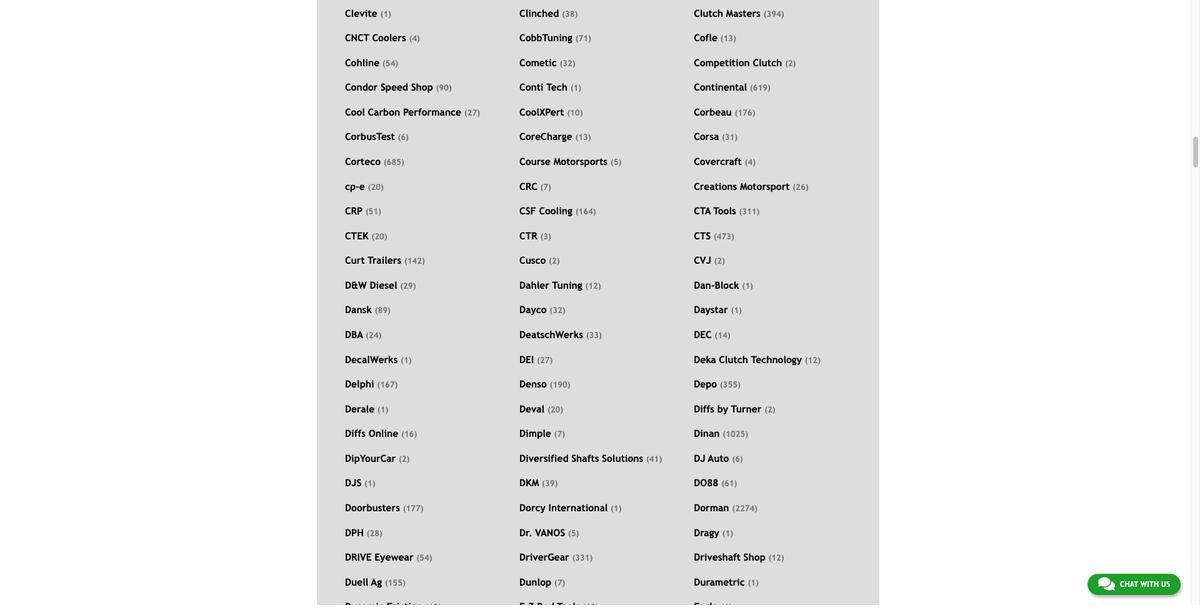 Task type: vqa. For each thing, say whether or not it's contained in the screenshot.
and
no



Task type: locate. For each thing, give the bounding box(es) containing it.
diversified shafts solutions (41)
[[520, 453, 662, 464]]

(32) up deatschwerks (33)
[[550, 306, 565, 315]]

0 vertical spatial (27)
[[464, 108, 480, 117]]

0 vertical spatial (32)
[[560, 59, 576, 68]]

1 vertical spatial shop
[[744, 551, 766, 563]]

clutch up (355)
[[719, 354, 748, 365]]

dj auto (6)
[[694, 453, 743, 464]]

(1) inside decalwerks (1)
[[401, 355, 412, 365]]

deatschwerks (33)
[[520, 329, 602, 340]]

(2) for cvj
[[714, 256, 725, 266]]

(12) right tuning
[[585, 281, 601, 291]]

(14)
[[715, 331, 730, 340]]

(2) for cusco
[[549, 256, 560, 266]]

(12) inside dahler tuning (12)
[[585, 281, 601, 291]]

denso
[[520, 378, 547, 390]]

(13) for corecharge
[[575, 133, 591, 142]]

(1) for djs
[[364, 479, 375, 489]]

1 horizontal spatial (6)
[[732, 454, 743, 464]]

(28)
[[367, 529, 382, 538]]

1 horizontal spatial (54)
[[416, 553, 432, 563]]

(4) up creations motorsport (26)
[[745, 158, 756, 167]]

0 vertical spatial (7)
[[540, 182, 551, 192]]

corsa
[[694, 131, 719, 142]]

(2) inside cusco (2)
[[549, 256, 560, 266]]

dec (14)
[[694, 329, 730, 340]]

dayco
[[520, 304, 547, 315]]

(13) right cofle
[[720, 34, 736, 43]]

1 horizontal spatial (13)
[[720, 34, 736, 43]]

0 vertical spatial shop
[[411, 81, 433, 93]]

(13) up motorsports
[[575, 133, 591, 142]]

0 vertical spatial diffs
[[694, 403, 715, 414]]

(1) inside durametric (1)
[[748, 578, 759, 587]]

0 horizontal spatial (54)
[[382, 59, 398, 68]]

(13) inside corecharge (13)
[[575, 133, 591, 142]]

doorbusters
[[345, 502, 400, 513]]

2 vertical spatial (20)
[[548, 405, 563, 414]]

(32) inside cometic (32)
[[560, 59, 576, 68]]

dansk
[[345, 304, 372, 315]]

(1) inside clevite (1)
[[380, 9, 391, 18]]

(6) right the 'auto'
[[732, 454, 743, 464]]

carbon
[[368, 106, 400, 117]]

cts (473)
[[694, 230, 734, 241]]

0 vertical spatial (20)
[[368, 182, 384, 192]]

turner
[[731, 403, 762, 414]]

cofle (13)
[[694, 32, 736, 43]]

1 vertical spatial (27)
[[537, 355, 553, 365]]

1 vertical spatial (6)
[[732, 454, 743, 464]]

1 horizontal spatial shop
[[744, 551, 766, 563]]

2 vertical spatial (7)
[[554, 578, 565, 587]]

csf cooling (164)
[[520, 205, 596, 216]]

(1) up "cnct coolers (4)"
[[380, 9, 391, 18]]

cvj
[[694, 255, 711, 266]]

(27) inside cool carbon performance (27)
[[464, 108, 480, 117]]

dansk (89)
[[345, 304, 391, 315]]

(5) inside "course motorsports (5)"
[[611, 158, 622, 167]]

cusco (2)
[[520, 255, 560, 266]]

(1) for decalwerks
[[401, 355, 412, 365]]

0 vertical spatial (13)
[[720, 34, 736, 43]]

(12) inside driveshaft shop (12)
[[769, 553, 784, 563]]

creations motorsport (26)
[[694, 180, 809, 192]]

(27) right 'dei'
[[537, 355, 553, 365]]

1 vertical spatial (32)
[[550, 306, 565, 315]]

diffs
[[694, 403, 715, 414], [345, 428, 366, 439]]

1 vertical spatial (13)
[[575, 133, 591, 142]]

1 vertical spatial (54)
[[416, 553, 432, 563]]

dei
[[520, 354, 534, 365]]

dkm (39)
[[520, 477, 558, 489]]

eyewear
[[375, 551, 414, 563]]

(355)
[[720, 380, 741, 390]]

d&w
[[345, 279, 367, 291]]

(7) right 'crc'
[[540, 182, 551, 192]]

(32) up tech
[[560, 59, 576, 68]]

(7) inside dunlop (7)
[[554, 578, 565, 587]]

(32)
[[560, 59, 576, 68], [550, 306, 565, 315]]

(5) for course motorsports
[[611, 158, 622, 167]]

clutch up cofle
[[694, 7, 723, 18]]

0 horizontal spatial diffs
[[345, 428, 366, 439]]

cvj (2)
[[694, 255, 725, 266]]

dph (28)
[[345, 527, 382, 538]]

0 horizontal spatial (13)
[[575, 133, 591, 142]]

(2) inside dipyourcar (2)
[[399, 454, 410, 464]]

driveshaft shop (12)
[[694, 551, 784, 563]]

cometic (32)
[[520, 57, 576, 68]]

(155)
[[385, 578, 406, 587]]

(7) inside crc (7)
[[540, 182, 551, 192]]

(31)
[[722, 133, 738, 142]]

(1) down driveshaft shop (12) at the bottom right of the page
[[748, 578, 759, 587]]

drive eyewear (54)
[[345, 551, 432, 563]]

(7) right dimple
[[554, 430, 565, 439]]

(1) inside djs (1)
[[364, 479, 375, 489]]

corteco
[[345, 156, 381, 167]]

(20) right the ctek
[[372, 232, 387, 241]]

shop right 'driveshaft'
[[744, 551, 766, 563]]

(4) right coolers
[[409, 34, 420, 43]]

cta
[[694, 205, 711, 216]]

drive
[[345, 551, 372, 563]]

diffs for diffs by turner
[[694, 403, 715, 414]]

coolxpert
[[520, 106, 564, 117]]

(177)
[[403, 504, 424, 513]]

0 horizontal spatial (6)
[[398, 133, 409, 142]]

durametric
[[694, 576, 745, 587]]

do88 (61)
[[694, 477, 737, 489]]

dunlop (7)
[[520, 576, 565, 587]]

1 horizontal spatial diffs
[[694, 403, 715, 414]]

(20)
[[368, 182, 384, 192], [372, 232, 387, 241], [548, 405, 563, 414]]

shop left (90)
[[411, 81, 433, 93]]

cohline (54)
[[345, 57, 398, 68]]

0 horizontal spatial (27)
[[464, 108, 480, 117]]

(20) right deval
[[548, 405, 563, 414]]

diffs left by
[[694, 403, 715, 414]]

deka
[[694, 354, 716, 365]]

(5) right motorsports
[[611, 158, 622, 167]]

(1) right derale
[[377, 405, 388, 414]]

(71)
[[575, 34, 591, 43]]

depo
[[694, 378, 717, 390]]

cohline
[[345, 57, 380, 68]]

(1) right international
[[611, 504, 622, 513]]

(7) for dunlop
[[554, 578, 565, 587]]

(1) for daystar
[[731, 306, 742, 315]]

(54) right eyewear
[[416, 553, 432, 563]]

2 vertical spatial clutch
[[719, 354, 748, 365]]

dan-block (1)
[[694, 279, 753, 291]]

(1)
[[380, 9, 391, 18], [571, 83, 581, 93], [742, 281, 753, 291], [731, 306, 742, 315], [401, 355, 412, 365], [377, 405, 388, 414], [364, 479, 375, 489], [611, 504, 622, 513], [722, 529, 733, 538], [748, 578, 759, 587]]

(1) right tech
[[571, 83, 581, 93]]

(190)
[[550, 380, 570, 390]]

0 horizontal spatial (5)
[[568, 529, 579, 538]]

clinched
[[520, 7, 559, 18]]

diffs down derale
[[345, 428, 366, 439]]

(27) right performance
[[464, 108, 480, 117]]

corecharge
[[520, 131, 572, 142]]

(1) inside derale (1)
[[377, 405, 388, 414]]

(4) inside "cnct coolers (4)"
[[409, 34, 420, 43]]

(12) right technology
[[805, 355, 821, 365]]

clutch
[[694, 7, 723, 18], [753, 57, 782, 68], [719, 354, 748, 365]]

(7) right dunlop at the bottom left
[[554, 578, 565, 587]]

1 horizontal spatial (4)
[[745, 158, 756, 167]]

ctr (3)
[[520, 230, 551, 241]]

clevite (1)
[[345, 7, 391, 18]]

dunlop
[[520, 576, 551, 587]]

crc
[[520, 180, 537, 192]]

clevite
[[345, 7, 377, 18]]

clutch up (619)
[[753, 57, 782, 68]]

2 horizontal spatial (12)
[[805, 355, 821, 365]]

(32) inside dayco (32)
[[550, 306, 565, 315]]

0 vertical spatial (4)
[[409, 34, 420, 43]]

cp-
[[345, 180, 359, 192]]

(5) inside dr. vanos (5)
[[568, 529, 579, 538]]

course motorsports (5)
[[520, 156, 622, 167]]

0 vertical spatial (6)
[[398, 133, 409, 142]]

1 vertical spatial (4)
[[745, 158, 756, 167]]

technology
[[751, 354, 802, 365]]

(20) inside deval (20)
[[548, 405, 563, 414]]

cp-e (20)
[[345, 180, 384, 192]]

performance
[[403, 106, 461, 117]]

(5) right "vanos"
[[568, 529, 579, 538]]

(2) inside cvj (2)
[[714, 256, 725, 266]]

0 vertical spatial (12)
[[585, 281, 601, 291]]

(13) inside cofle (13)
[[720, 34, 736, 43]]

(6) up (685)
[[398, 133, 409, 142]]

1 vertical spatial (20)
[[372, 232, 387, 241]]

(54) up speed
[[382, 59, 398, 68]]

comments image
[[1098, 576, 1115, 591]]

(13) for cofle
[[720, 34, 736, 43]]

(7) inside dimple (7)
[[554, 430, 565, 439]]

1 vertical spatial (12)
[[805, 355, 821, 365]]

0 horizontal spatial (12)
[[585, 281, 601, 291]]

dkm
[[520, 477, 539, 489]]

(3)
[[540, 232, 551, 241]]

(89)
[[375, 306, 391, 315]]

(12) right 'driveshaft'
[[769, 553, 784, 563]]

dan-
[[694, 279, 715, 291]]

(20) for ctek
[[372, 232, 387, 241]]

decalwerks (1)
[[345, 354, 412, 365]]

0 horizontal spatial (4)
[[409, 34, 420, 43]]

cnct coolers (4)
[[345, 32, 420, 43]]

(394)
[[764, 9, 784, 18]]

(1) right block
[[742, 281, 753, 291]]

(1) right daystar in the right bottom of the page
[[731, 306, 742, 315]]

0 vertical spatial (54)
[[382, 59, 398, 68]]

(1) inside the dragy (1)
[[722, 529, 733, 538]]

(1) for dragy
[[722, 529, 733, 538]]

1 vertical spatial (5)
[[568, 529, 579, 538]]

(1) right dragy
[[722, 529, 733, 538]]

0 vertical spatial (5)
[[611, 158, 622, 167]]

(1) for clevite
[[380, 9, 391, 18]]

(1) right djs
[[364, 479, 375, 489]]

(20) right e
[[368, 182, 384, 192]]

1 horizontal spatial (12)
[[769, 553, 784, 563]]

(1) inside dan-block (1)
[[742, 281, 753, 291]]

1 vertical spatial clutch
[[753, 57, 782, 68]]

1 horizontal spatial (27)
[[537, 355, 553, 365]]

dorcy
[[520, 502, 546, 513]]

(2) inside diffs by turner (2)
[[765, 405, 776, 414]]

(1) right decalwerks
[[401, 355, 412, 365]]

e
[[359, 180, 365, 192]]

(13)
[[720, 34, 736, 43], [575, 133, 591, 142]]

1 horizontal spatial (5)
[[611, 158, 622, 167]]

2 vertical spatial (12)
[[769, 553, 784, 563]]

0 horizontal spatial shop
[[411, 81, 433, 93]]

1 vertical spatial (7)
[[554, 430, 565, 439]]

(20) inside cp-e (20)
[[368, 182, 384, 192]]

1 vertical spatial diffs
[[345, 428, 366, 439]]

derale (1)
[[345, 403, 388, 414]]

(5) for dr. vanos
[[568, 529, 579, 538]]

(20) inside 'ctek (20)'
[[372, 232, 387, 241]]

(54) inside cohline (54)
[[382, 59, 398, 68]]

(1) inside the daystar (1)
[[731, 306, 742, 315]]



Task type: describe. For each thing, give the bounding box(es) containing it.
tools
[[713, 205, 736, 216]]

crp (51)
[[345, 205, 381, 216]]

cusco
[[520, 255, 546, 266]]

(39)
[[542, 479, 558, 489]]

us
[[1161, 580, 1170, 589]]

dba (24)
[[345, 329, 382, 340]]

(10)
[[567, 108, 583, 117]]

vanos
[[535, 527, 565, 538]]

course
[[520, 156, 551, 167]]

crc (7)
[[520, 180, 551, 192]]

corbeau
[[694, 106, 732, 117]]

diffs by turner (2)
[[694, 403, 776, 414]]

(2) for dipyourcar
[[399, 454, 410, 464]]

trailers
[[368, 255, 401, 266]]

(1) inside dorcy international (1)
[[611, 504, 622, 513]]

(12) for dahler tuning
[[585, 281, 601, 291]]

drivergear (331)
[[520, 551, 593, 563]]

(26)
[[793, 182, 809, 192]]

clutch masters (394)
[[694, 7, 784, 18]]

(176)
[[735, 108, 755, 117]]

dec
[[694, 329, 712, 340]]

(6) inside corbustest (6)
[[398, 133, 409, 142]]

(29)
[[400, 281, 416, 291]]

conti
[[520, 81, 544, 93]]

(331)
[[572, 553, 593, 563]]

dba
[[345, 329, 363, 340]]

corsa (31)
[[694, 131, 738, 142]]

motorsport
[[740, 180, 790, 192]]

(12) inside the deka clutch technology (12)
[[805, 355, 821, 365]]

(1) for durametric
[[748, 578, 759, 587]]

cooling
[[539, 205, 573, 216]]

(90)
[[436, 83, 452, 93]]

chat with us
[[1120, 580, 1170, 589]]

(164)
[[575, 207, 596, 216]]

dipyourcar
[[345, 453, 396, 464]]

driveshaft
[[694, 551, 741, 563]]

tuning
[[552, 279, 582, 291]]

dinan
[[694, 428, 720, 439]]

competition clutch (2)
[[694, 57, 796, 68]]

djs
[[345, 477, 362, 489]]

delphi (167)
[[345, 378, 398, 390]]

(12) for driveshaft shop
[[769, 553, 784, 563]]

0 vertical spatial clutch
[[694, 7, 723, 18]]

creations
[[694, 180, 737, 192]]

dahler
[[520, 279, 549, 291]]

ctek
[[345, 230, 369, 241]]

cnct
[[345, 32, 369, 43]]

doorbusters (177)
[[345, 502, 424, 513]]

tech
[[546, 81, 568, 93]]

clutch for competition clutch
[[753, 57, 782, 68]]

(7) for dimple
[[554, 430, 565, 439]]

dph
[[345, 527, 364, 538]]

duell
[[345, 576, 368, 587]]

dorman
[[694, 502, 729, 513]]

djs (1)
[[345, 477, 375, 489]]

(685)
[[384, 158, 404, 167]]

durametric (1)
[[694, 576, 759, 587]]

dei (27)
[[520, 354, 553, 365]]

(54) inside drive eyewear (54)
[[416, 553, 432, 563]]

(1) inside conti tech (1)
[[571, 83, 581, 93]]

(2) inside competition clutch (2)
[[785, 59, 796, 68]]

dorman (2274)
[[694, 502, 758, 513]]

(33)
[[586, 331, 602, 340]]

(311)
[[739, 207, 760, 216]]

dimple (7)
[[520, 428, 565, 439]]

dinan (1025)
[[694, 428, 748, 439]]

(4) inside covercraft (4)
[[745, 158, 756, 167]]

ag
[[371, 576, 382, 587]]

(32) for cometic
[[560, 59, 576, 68]]

cts
[[694, 230, 711, 241]]

cool
[[345, 106, 365, 117]]

dimple
[[520, 428, 551, 439]]

(7) for crc
[[540, 182, 551, 192]]

masters
[[726, 7, 761, 18]]

diversified
[[520, 453, 568, 464]]

(32) for dayco
[[550, 306, 565, 315]]

clutch for deka clutch technology
[[719, 354, 748, 365]]

continental
[[694, 81, 747, 93]]

dragy (1)
[[694, 527, 733, 538]]

block
[[715, 279, 739, 291]]

diesel
[[370, 279, 397, 291]]

(41)
[[646, 454, 662, 464]]

daystar (1)
[[694, 304, 742, 315]]

(1) for derale
[[377, 405, 388, 414]]

curt
[[345, 255, 365, 266]]

(27) inside dei (27)
[[537, 355, 553, 365]]

(2274)
[[732, 504, 758, 513]]

cometic
[[520, 57, 557, 68]]

(6) inside dj auto (6)
[[732, 454, 743, 464]]

ctek (20)
[[345, 230, 387, 241]]

(51)
[[365, 207, 381, 216]]

csf
[[520, 205, 536, 216]]

continental (619)
[[694, 81, 771, 93]]

diffs for diffs online
[[345, 428, 366, 439]]

curt trailers (142)
[[345, 255, 425, 266]]

coolxpert (10)
[[520, 106, 583, 117]]

(1025)
[[723, 430, 748, 439]]

duell ag (155)
[[345, 576, 406, 587]]

condor
[[345, 81, 378, 93]]

chat with us link
[[1088, 574, 1181, 595]]

(20) for deval
[[548, 405, 563, 414]]



